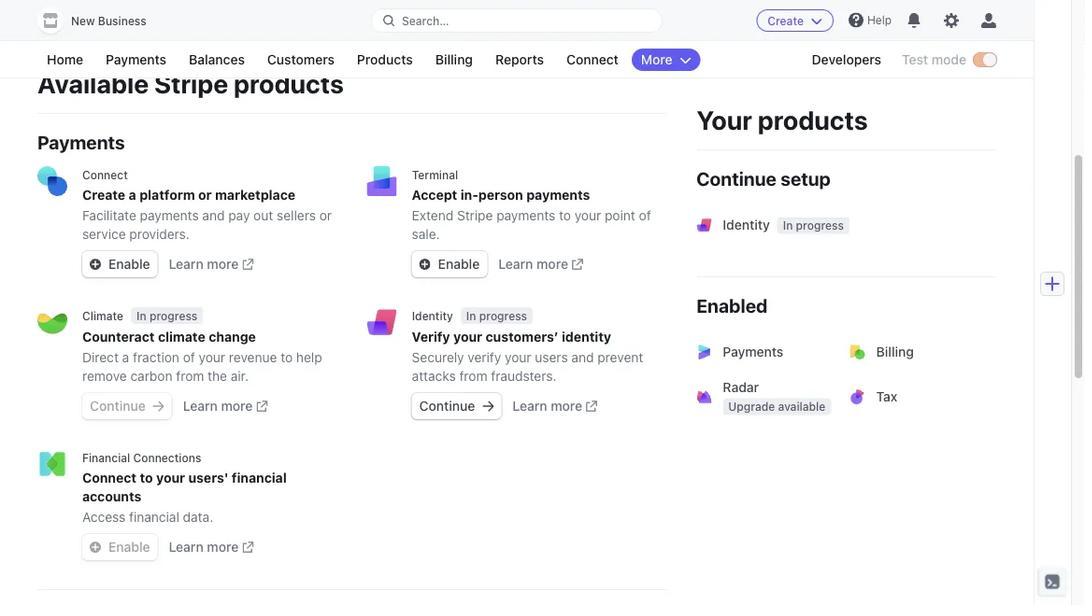 Task type: vqa. For each thing, say whether or not it's contained in the screenshot.
Customers
yes



Task type: describe. For each thing, give the bounding box(es) containing it.
platform
[[140, 188, 195, 203]]

connect for connect create a platform or marketplace facilitate payments and pay out sellers or service providers.
[[82, 169, 128, 182]]

financial connections connect to your users' financial accounts access financial data.
[[82, 452, 287, 526]]

from inside verify your customers' identity securely verify your users and prevent attacks from fraudsters.
[[460, 369, 488, 385]]

reports link
[[486, 49, 554, 71]]

enable link for stripe
[[412, 252, 487, 278]]

svg image for financial
[[90, 543, 101, 554]]

home
[[47, 52, 83, 67]]

learn more for pay
[[169, 257, 239, 273]]

sale.
[[412, 227, 440, 243]]

0 horizontal spatial financial
[[129, 511, 179, 526]]

1 vertical spatial identity
[[412, 310, 453, 324]]

revenue
[[229, 351, 277, 366]]

continue for continue link
[[420, 399, 475, 415]]

remove
[[82, 369, 127, 385]]

verify
[[412, 330, 450, 345]]

available stripe products
[[37, 68, 344, 99]]

carbon
[[130, 369, 173, 385]]

your up verify
[[454, 330, 483, 345]]

continue for continue button
[[90, 399, 146, 415]]

learn for facilitate
[[169, 257, 204, 273]]

your inside the terminal accept in-person payments extend stripe payments to your point of sale.
[[575, 209, 601, 224]]

continue link
[[412, 394, 502, 420]]

facilitate
[[82, 209, 136, 224]]

financial
[[82, 452, 130, 465]]

0 vertical spatial billing link
[[426, 49, 482, 71]]

sellers
[[277, 209, 316, 224]]

out
[[254, 209, 273, 224]]

balances link
[[180, 49, 254, 71]]

0 vertical spatial payments
[[106, 52, 167, 67]]

more for financial
[[207, 540, 239, 556]]

radar
[[723, 380, 759, 396]]

stripe inside the terminal accept in-person payments extend stripe payments to your point of sale.
[[457, 209, 493, 224]]

in progress for verify your customers' identity securely verify your users and prevent attacks from fraudsters.
[[466, 310, 527, 323]]

mode
[[932, 52, 967, 67]]

verify your customers' identity securely verify your users and prevent attacks from fraudsters.
[[412, 330, 644, 385]]

1 horizontal spatial billing link
[[839, 330, 997, 375]]

create inside button
[[768, 14, 804, 27]]

person
[[479, 188, 523, 203]]

your inside financial connections connect to your users' financial accounts access financial data.
[[156, 471, 185, 487]]

products
[[357, 52, 413, 67]]

enable button
[[82, 535, 158, 561]]

test mode
[[902, 52, 967, 67]]

marketplace
[[215, 188, 296, 203]]

Search… search field
[[372, 9, 662, 32]]

setup
[[781, 167, 831, 189]]

the
[[208, 369, 227, 385]]

learn for your
[[513, 399, 548, 415]]

0 vertical spatial identity
[[723, 217, 770, 233]]

your inside the counteract climate change direct a fraction of your revenue to help remove carbon from the air.
[[199, 351, 225, 366]]

help
[[868, 14, 892, 27]]

connections
[[133, 452, 201, 465]]

air.
[[231, 369, 249, 385]]

verify
[[468, 351, 501, 366]]

and for users
[[572, 351, 594, 366]]

svg image for enable
[[420, 260, 431, 271]]

developers
[[812, 52, 882, 67]]

1 vertical spatial payments
[[37, 131, 125, 153]]

to inside financial connections connect to your users' financial accounts access financial data.
[[140, 471, 153, 487]]

payments for extend stripe payments to your point of sale.
[[497, 209, 556, 224]]

0 horizontal spatial billing
[[435, 52, 473, 67]]

continue button
[[82, 394, 172, 420]]

0 horizontal spatial stripe
[[154, 68, 228, 99]]

a inside the counteract climate change direct a fraction of your revenue to help remove carbon from the air.
[[122, 351, 129, 366]]

in for verify your customers' identity securely verify your users and prevent attacks from fraudsters.
[[466, 310, 476, 323]]

customers'
[[486, 330, 559, 345]]

0 horizontal spatial or
[[198, 188, 212, 203]]

0 horizontal spatial products
[[234, 68, 344, 99]]

1 vertical spatial products
[[758, 104, 868, 135]]

customers link
[[258, 49, 344, 71]]

learn more link for prevent
[[513, 398, 598, 417]]

radar upgrade available
[[723, 380, 826, 414]]

connect for connect
[[567, 52, 619, 67]]

help button
[[841, 5, 900, 35]]

1 vertical spatial payments link
[[686, 330, 843, 375]]

in-
[[461, 188, 479, 203]]

developers link
[[803, 49, 891, 71]]

of inside the terminal accept in-person payments extend stripe payments to your point of sale.
[[639, 209, 651, 224]]

connect link
[[557, 49, 628, 71]]

in for counteract climate change direct a fraction of your revenue to help remove carbon from the air.
[[137, 310, 147, 323]]

direct
[[82, 351, 119, 366]]

progress for verify your customers' identity securely verify your users and prevent attacks from fraudsters.
[[479, 310, 527, 323]]

securely
[[412, 351, 464, 366]]

learn more for financial
[[169, 540, 239, 556]]

counteract
[[82, 330, 155, 345]]

and for payments
[[202, 209, 225, 224]]

search…
[[402, 14, 449, 27]]

to inside the terminal accept in-person payments extend stripe payments to your point of sale.
[[559, 209, 571, 224]]

fraction
[[133, 351, 179, 366]]

your products
[[697, 104, 868, 135]]



Task type: locate. For each thing, give the bounding box(es) containing it.
progress up climate
[[150, 310, 198, 323]]

learn for of
[[183, 399, 218, 415]]

billing up tax on the right bottom of the page
[[877, 345, 914, 360]]

1 vertical spatial to
[[281, 351, 293, 366]]

in up counteract
[[137, 310, 147, 323]]

1 horizontal spatial financial
[[232, 471, 287, 487]]

1 vertical spatial create
[[82, 188, 125, 203]]

payments link up the radar
[[686, 330, 843, 375]]

terminal accept in-person payments extend stripe payments to your point of sale.
[[412, 169, 651, 243]]

create inside connect create a platform or marketplace facilitate payments and pay out sellers or service providers.
[[82, 188, 125, 203]]

1 horizontal spatial svg image
[[483, 402, 494, 413]]

progress down "setup"
[[796, 219, 844, 232]]

home link
[[37, 49, 93, 71]]

reports
[[496, 52, 544, 67]]

products up "setup"
[[758, 104, 868, 135]]

of right point
[[639, 209, 651, 224]]

in progress
[[783, 219, 844, 232], [137, 310, 198, 323], [466, 310, 527, 323]]

and inside connect create a platform or marketplace facilitate payments and pay out sellers or service providers.
[[202, 209, 225, 224]]

1 vertical spatial financial
[[129, 511, 179, 526]]

svg image inside continue button
[[153, 402, 164, 413]]

learn more link down pay
[[169, 256, 254, 274]]

enable link down sale.
[[412, 252, 487, 278]]

enable inside button
[[108, 540, 150, 556]]

more down data.
[[207, 540, 239, 556]]

or right platform
[[198, 188, 212, 203]]

identity down the continue setup
[[723, 217, 770, 233]]

learn more link for financial
[[169, 539, 254, 558]]

1 horizontal spatial in
[[466, 310, 476, 323]]

in progress up customers'
[[466, 310, 527, 323]]

1 horizontal spatial from
[[460, 369, 488, 385]]

svg image inside the enable button
[[90, 543, 101, 554]]

data.
[[183, 511, 213, 526]]

0 horizontal spatial billing link
[[426, 49, 482, 71]]

to
[[559, 209, 571, 224], [281, 351, 293, 366], [140, 471, 153, 487]]

1 horizontal spatial identity
[[723, 217, 770, 233]]

2 horizontal spatial continue
[[697, 167, 777, 189]]

payments link down business
[[96, 49, 176, 71]]

continue setup
[[697, 167, 831, 189]]

payments right person
[[527, 188, 590, 203]]

progress
[[796, 219, 844, 232], [150, 310, 198, 323], [479, 310, 527, 323]]

climate
[[82, 310, 123, 324]]

0 horizontal spatial to
[[140, 471, 153, 487]]

service
[[82, 227, 126, 243]]

a
[[129, 188, 136, 203], [122, 351, 129, 366]]

from left the
[[176, 369, 204, 385]]

a down counteract
[[122, 351, 129, 366]]

0 horizontal spatial enable link
[[82, 252, 158, 278]]

more down the terminal accept in-person payments extend stripe payments to your point of sale.
[[537, 257, 568, 273]]

in progress down "setup"
[[783, 219, 844, 232]]

1 vertical spatial a
[[122, 351, 129, 366]]

stripe down the in-
[[457, 209, 493, 224]]

users
[[535, 351, 568, 366]]

payments up the radar
[[723, 345, 784, 360]]

svg image for continue
[[483, 402, 494, 413]]

and left pay
[[202, 209, 225, 224]]

1 vertical spatial svg image
[[153, 402, 164, 413]]

billing down search…
[[435, 52, 473, 67]]

1 enable link from the left
[[82, 252, 158, 278]]

1 vertical spatial or
[[320, 209, 332, 224]]

available
[[37, 68, 149, 99]]

new business
[[71, 14, 147, 28]]

progress up customers'
[[479, 310, 527, 323]]

payments inside connect create a platform or marketplace facilitate payments and pay out sellers or service providers.
[[140, 209, 199, 224]]

1 horizontal spatial billing
[[877, 345, 914, 360]]

new
[[71, 14, 95, 28]]

2 vertical spatial svg image
[[90, 543, 101, 554]]

0 vertical spatial connect
[[567, 52, 619, 67]]

learn down the
[[183, 399, 218, 415]]

0 horizontal spatial create
[[82, 188, 125, 203]]

learn more link for to
[[183, 398, 268, 417]]

pay
[[228, 209, 250, 224]]

new business button
[[37, 7, 165, 34]]

your left point
[[575, 209, 601, 224]]

to down the connections
[[140, 471, 153, 487]]

svg image down access
[[90, 543, 101, 554]]

learn more link
[[169, 256, 254, 274], [499, 256, 583, 274], [183, 398, 268, 417], [513, 398, 598, 417], [169, 539, 254, 558]]

your
[[575, 209, 601, 224], [454, 330, 483, 345], [199, 351, 225, 366], [505, 351, 532, 366], [156, 471, 185, 487]]

1 from from the left
[[176, 369, 204, 385]]

and down identity
[[572, 351, 594, 366]]

customers
[[267, 52, 335, 67]]

more down air.
[[221, 399, 253, 415]]

connect inside financial connections connect to your users' financial accounts access financial data.
[[82, 471, 137, 487]]

1 vertical spatial of
[[183, 351, 195, 366]]

your up the
[[199, 351, 225, 366]]

create
[[768, 14, 804, 27], [82, 188, 125, 203]]

stripe down balances
[[154, 68, 228, 99]]

learn more down data.
[[169, 540, 239, 556]]

in progress for counteract climate change direct a fraction of your revenue to help remove carbon from the air.
[[137, 310, 198, 323]]

connect create a platform or marketplace facilitate payments and pay out sellers or service providers.
[[82, 169, 332, 243]]

0 horizontal spatial progress
[[150, 310, 198, 323]]

1 vertical spatial and
[[572, 351, 594, 366]]

your down the connections
[[156, 471, 185, 487]]

2 horizontal spatial in
[[783, 219, 793, 232]]

enable for stripe
[[438, 257, 480, 273]]

1 horizontal spatial progress
[[479, 310, 527, 323]]

providers.
[[129, 227, 190, 243]]

more down users
[[551, 399, 583, 415]]

payments down available
[[37, 131, 125, 153]]

enable link down service
[[82, 252, 158, 278]]

continue down 'remove'
[[90, 399, 146, 415]]

learn more link down the terminal accept in-person payments extend stripe payments to your point of sale.
[[499, 256, 583, 274]]

1 horizontal spatial continue
[[420, 399, 475, 415]]

payments for facilitate payments and pay out sellers or service providers.
[[140, 209, 199, 224]]

enable for facilitate
[[108, 257, 150, 273]]

enabled
[[697, 295, 768, 317]]

tax link
[[839, 375, 997, 420]]

0 horizontal spatial continue
[[90, 399, 146, 415]]

0 horizontal spatial of
[[183, 351, 195, 366]]

prevent
[[598, 351, 644, 366]]

connect up facilitate
[[82, 169, 128, 182]]

0 horizontal spatial identity
[[412, 310, 453, 324]]

users'
[[188, 471, 229, 487]]

0 horizontal spatial from
[[176, 369, 204, 385]]

1 vertical spatial stripe
[[457, 209, 493, 224]]

stripe
[[154, 68, 228, 99], [457, 209, 493, 224]]

1 horizontal spatial of
[[639, 209, 651, 224]]

payments link
[[96, 49, 176, 71], [686, 330, 843, 375]]

learn more link for your
[[499, 256, 583, 274]]

available
[[778, 401, 826, 414]]

learn down data.
[[169, 540, 204, 556]]

0 vertical spatial and
[[202, 209, 225, 224]]

0 vertical spatial svg image
[[420, 260, 431, 271]]

learn down the terminal accept in-person payments extend stripe payments to your point of sale.
[[499, 257, 533, 273]]

learn more down the terminal accept in-person payments extend stripe payments to your point of sale.
[[499, 257, 568, 273]]

1 horizontal spatial enable link
[[412, 252, 487, 278]]

in down "setup"
[[783, 219, 793, 232]]

of inside the counteract climate change direct a fraction of your revenue to help remove carbon from the air.
[[183, 351, 195, 366]]

1 horizontal spatial create
[[768, 14, 804, 27]]

counteract climate change direct a fraction of your revenue to help remove carbon from the air.
[[82, 330, 322, 385]]

svg image down carbon
[[153, 402, 164, 413]]

continue down your
[[697, 167, 777, 189]]

continue down attacks at the bottom
[[420, 399, 475, 415]]

to inside the counteract climate change direct a fraction of your revenue to help remove carbon from the air.
[[281, 351, 293, 366]]

from inside the counteract climate change direct a fraction of your revenue to help remove carbon from the air.
[[176, 369, 204, 385]]

more
[[641, 52, 673, 67]]

terminal
[[412, 169, 458, 182]]

billing link
[[426, 49, 482, 71], [839, 330, 997, 375]]

from down verify
[[460, 369, 488, 385]]

or right sellers
[[320, 209, 332, 224]]

create up facilitate
[[82, 188, 125, 203]]

learn more link down fraudsters.
[[513, 398, 598, 417]]

continue inside button
[[90, 399, 146, 415]]

2 horizontal spatial progress
[[796, 219, 844, 232]]

0 vertical spatial a
[[129, 188, 136, 203]]

enable down sale.
[[438, 257, 480, 273]]

continue
[[697, 167, 777, 189], [90, 399, 146, 415], [420, 399, 475, 415]]

learn more down the
[[183, 399, 253, 415]]

billing
[[435, 52, 473, 67], [877, 345, 914, 360]]

0 vertical spatial products
[[234, 68, 344, 99]]

0 vertical spatial billing
[[435, 52, 473, 67]]

learn for stripe
[[499, 257, 533, 273]]

create button
[[757, 9, 834, 32]]

connect up accounts at the bottom of the page
[[82, 471, 137, 487]]

create up developers link
[[768, 14, 804, 27]]

svg image
[[90, 260, 101, 271], [153, 402, 164, 413], [90, 543, 101, 554]]

learn more for prevent
[[513, 399, 583, 415]]

access
[[82, 511, 126, 526]]

1 vertical spatial connect
[[82, 169, 128, 182]]

svg image down sale.
[[420, 260, 431, 271]]

svg image down service
[[90, 260, 101, 271]]

tax
[[877, 389, 898, 405]]

1 vertical spatial billing link
[[839, 330, 997, 375]]

0 vertical spatial of
[[639, 209, 651, 224]]

business
[[98, 14, 147, 28]]

billing link down search…
[[426, 49, 482, 71]]

svg image
[[420, 260, 431, 271], [483, 402, 494, 413]]

extend
[[412, 209, 454, 224]]

products down 'customers'
[[234, 68, 344, 99]]

2 from from the left
[[460, 369, 488, 385]]

more for your
[[537, 257, 568, 273]]

help
[[296, 351, 322, 366]]

0 vertical spatial stripe
[[154, 68, 228, 99]]

learn more link down the
[[183, 398, 268, 417]]

in up verify
[[466, 310, 476, 323]]

identity up verify
[[412, 310, 453, 324]]

0 horizontal spatial in
[[137, 310, 147, 323]]

learn more for to
[[183, 399, 253, 415]]

financial left data.
[[129, 511, 179, 526]]

enable link for facilitate
[[82, 252, 158, 278]]

to left 'help'
[[281, 351, 293, 366]]

1 horizontal spatial stripe
[[457, 209, 493, 224]]

enable
[[108, 257, 150, 273], [438, 257, 480, 273], [108, 540, 150, 556]]

svg image inside continue link
[[483, 402, 494, 413]]

learn more for your
[[499, 257, 568, 273]]

connect
[[567, 52, 619, 67], [82, 169, 128, 182], [82, 471, 137, 487]]

learn more
[[169, 257, 239, 273], [499, 257, 568, 273], [183, 399, 253, 415], [513, 399, 583, 415], [169, 540, 239, 556]]

connect inside connect create a platform or marketplace facilitate payments and pay out sellers or service providers.
[[82, 169, 128, 182]]

a inside connect create a platform or marketplace facilitate payments and pay out sellers or service providers.
[[129, 188, 136, 203]]

payments down platform
[[140, 209, 199, 224]]

2 vertical spatial connect
[[82, 471, 137, 487]]

0 vertical spatial to
[[559, 209, 571, 224]]

0 horizontal spatial svg image
[[420, 260, 431, 271]]

0 horizontal spatial payments link
[[96, 49, 176, 71]]

more down pay
[[207, 257, 239, 273]]

learn more link down data.
[[169, 539, 254, 558]]

1 horizontal spatial and
[[572, 351, 594, 366]]

0 horizontal spatial in progress
[[137, 310, 198, 323]]

climate
[[158, 330, 205, 345]]

more for to
[[221, 399, 253, 415]]

of down climate
[[183, 351, 195, 366]]

in
[[783, 219, 793, 232], [137, 310, 147, 323], [466, 310, 476, 323]]

test
[[902, 52, 929, 67]]

of
[[639, 209, 651, 224], [183, 351, 195, 366]]

1 horizontal spatial products
[[758, 104, 868, 135]]

learn
[[169, 257, 204, 273], [499, 257, 533, 273], [183, 399, 218, 415], [513, 399, 548, 415], [169, 540, 204, 556]]

a up facilitate
[[129, 188, 136, 203]]

progress for counteract climate change direct a fraction of your revenue to help remove carbon from the air.
[[150, 310, 198, 323]]

1 horizontal spatial payments link
[[686, 330, 843, 375]]

learn more down fraudsters.
[[513, 399, 583, 415]]

svg image for counteract
[[153, 402, 164, 413]]

0 vertical spatial create
[[768, 14, 804, 27]]

payments down business
[[106, 52, 167, 67]]

accounts
[[82, 490, 142, 505]]

payments down person
[[497, 209, 556, 224]]

2 vertical spatial payments
[[723, 345, 784, 360]]

more
[[207, 257, 239, 273], [537, 257, 568, 273], [221, 399, 253, 415], [551, 399, 583, 415], [207, 540, 239, 556]]

more button
[[632, 49, 701, 71]]

financial
[[232, 471, 287, 487], [129, 511, 179, 526]]

1 horizontal spatial or
[[320, 209, 332, 224]]

0 horizontal spatial and
[[202, 209, 225, 224]]

enable down access
[[108, 540, 150, 556]]

more for pay
[[207, 257, 239, 273]]

0 vertical spatial svg image
[[90, 260, 101, 271]]

1 vertical spatial billing
[[877, 345, 914, 360]]

0 vertical spatial payments link
[[96, 49, 176, 71]]

identity
[[562, 330, 612, 345]]

1 horizontal spatial in progress
[[466, 310, 527, 323]]

balances
[[189, 52, 245, 67]]

learn more down providers.
[[169, 257, 239, 273]]

learn down fraudsters.
[[513, 399, 548, 415]]

enable down service
[[108, 257, 150, 273]]

2 enable link from the left
[[412, 252, 487, 278]]

2 horizontal spatial in progress
[[783, 219, 844, 232]]

svg image down fraudsters.
[[483, 402, 494, 413]]

connect left more
[[567, 52, 619, 67]]

0 vertical spatial financial
[[232, 471, 287, 487]]

products
[[234, 68, 344, 99], [758, 104, 868, 135]]

attacks
[[412, 369, 456, 385]]

point
[[605, 209, 636, 224]]

your up fraudsters.
[[505, 351, 532, 366]]

in progress up climate
[[137, 310, 198, 323]]

accept
[[412, 188, 458, 203]]

payments
[[106, 52, 167, 67], [37, 131, 125, 153], [723, 345, 784, 360]]

2 vertical spatial to
[[140, 471, 153, 487]]

or
[[198, 188, 212, 203], [320, 209, 332, 224]]

upgrade
[[729, 401, 775, 414]]

learn for financial
[[169, 540, 204, 556]]

1 horizontal spatial to
[[281, 351, 293, 366]]

enable link
[[82, 252, 158, 278], [412, 252, 487, 278]]

change
[[209, 330, 256, 345]]

more for prevent
[[551, 399, 583, 415]]

2 horizontal spatial to
[[559, 209, 571, 224]]

identity
[[723, 217, 770, 233], [412, 310, 453, 324]]

Search… text field
[[372, 9, 662, 32]]

financial right users'
[[232, 471, 287, 487]]

learn more link for pay
[[169, 256, 254, 274]]

and inside verify your customers' identity securely verify your users and prevent attacks from fraudsters.
[[572, 351, 594, 366]]

billing link up tax on the right bottom of the page
[[839, 330, 997, 375]]

learn down providers.
[[169, 257, 204, 273]]

products link
[[348, 49, 422, 71]]

0 vertical spatial or
[[198, 188, 212, 203]]

to left point
[[559, 209, 571, 224]]

your
[[697, 104, 753, 135]]

fraudsters.
[[491, 369, 557, 385]]

1 vertical spatial svg image
[[483, 402, 494, 413]]



